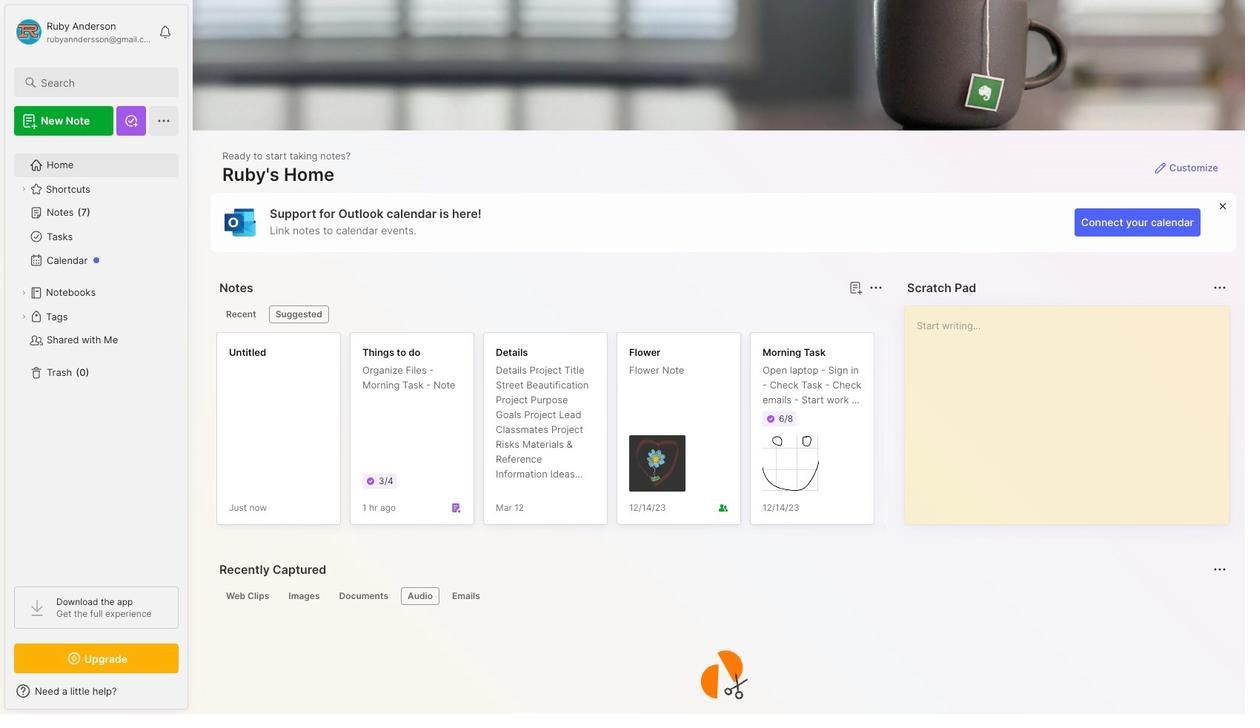 Task type: vqa. For each thing, say whether or not it's contained in the screenshot.
search box inside the Main ELEMENT
no



Task type: locate. For each thing, give the bounding box(es) containing it.
tree inside main "element"
[[5, 145, 188, 573]]

None search field
[[41, 73, 165, 91]]

row group
[[217, 332, 1246, 534]]

tab
[[219, 306, 263, 323], [269, 306, 329, 323], [219, 587, 276, 605], [282, 587, 327, 605], [333, 587, 395, 605], [401, 587, 440, 605], [446, 587, 487, 605]]

more actions image
[[868, 279, 885, 297]]

0 horizontal spatial thumbnail image
[[630, 435, 686, 492]]

click to collapse image
[[187, 687, 198, 704]]

1 vertical spatial tab list
[[219, 587, 1225, 605]]

tree
[[5, 145, 188, 573]]

expand notebooks image
[[19, 288, 28, 297]]

tab list
[[219, 306, 881, 323], [219, 587, 1225, 605]]

Start writing… text field
[[917, 306, 1229, 512]]

More actions field
[[866, 277, 887, 298]]

1 thumbnail image from the left
[[630, 435, 686, 492]]

expand tags image
[[19, 312, 28, 321]]

0 vertical spatial tab list
[[219, 306, 881, 323]]

Account field
[[14, 17, 151, 47]]

thumbnail image
[[630, 435, 686, 492], [763, 435, 819, 492]]

1 horizontal spatial thumbnail image
[[763, 435, 819, 492]]

WHAT'S NEW field
[[5, 679, 188, 703]]

main element
[[0, 0, 193, 714]]



Task type: describe. For each thing, give the bounding box(es) containing it.
Search text field
[[41, 76, 165, 90]]

1 tab list from the top
[[219, 306, 881, 323]]

none search field inside main "element"
[[41, 73, 165, 91]]

2 thumbnail image from the left
[[763, 435, 819, 492]]

2 tab list from the top
[[219, 587, 1225, 605]]



